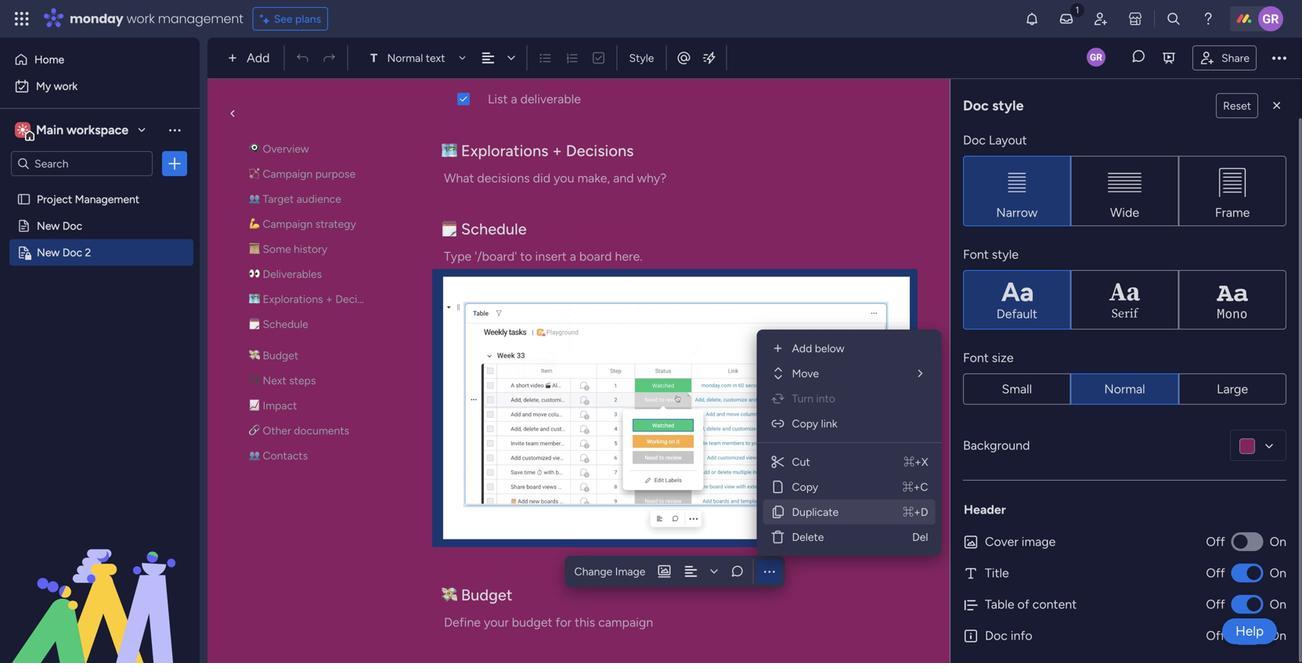 Task type: vqa. For each thing, say whether or not it's contained in the screenshot.
LIKE
no



Task type: describe. For each thing, give the bounding box(es) containing it.
move menu item
[[763, 361, 936, 386]]

new for new doc 2
[[37, 246, 60, 259]]

copy link
[[792, 417, 838, 430]]

menu item containing cut
[[763, 450, 936, 475]]

menu item containing copy
[[763, 475, 936, 500]]

change image button
[[568, 559, 652, 584]]

font size
[[963, 350, 1014, 365]]

turn into image
[[770, 391, 786, 406]]

style
[[629, 51, 654, 65]]

large button
[[1179, 374, 1287, 405]]

monday
[[70, 10, 123, 27]]

other
[[263, 424, 291, 437]]

copy for copy
[[792, 481, 819, 494]]

0 horizontal spatial 🗓 schedule
[[249, 318, 308, 331]]

frame button
[[1179, 156, 1287, 226]]

0 vertical spatial budget
[[263, 349, 299, 362]]

table
[[985, 597, 1015, 612]]

doc info
[[985, 629, 1033, 643]]

small
[[1002, 382, 1032, 397]]

next
[[263, 374, 287, 387]]

🏹
[[249, 167, 260, 181]]

👥 target audience
[[249, 192, 341, 206]]

turn into menu item
[[763, 386, 936, 411]]

cover
[[985, 535, 1019, 549]]

workspace selection element
[[15, 121, 131, 141]]

purpose
[[315, 167, 356, 181]]

audience
[[297, 192, 341, 206]]

copy for copy link
[[792, 417, 819, 430]]

add items menu menu
[[763, 336, 936, 550]]

options image
[[167, 156, 182, 172]]

search everything image
[[1166, 11, 1182, 27]]

group for doc layout
[[963, 156, 1287, 226]]

move
[[792, 367, 819, 380]]

image
[[615, 565, 646, 578]]

workspace
[[67, 123, 128, 137]]

of
[[1018, 597, 1030, 612]]

👁‍🗨
[[249, 142, 260, 155]]

overview
[[263, 142, 309, 155]]

show caption image
[[657, 564, 672, 580]]

style for font style
[[992, 247, 1019, 262]]

my work link
[[9, 74, 190, 99]]

💪 campaign strategy
[[249, 217, 356, 231]]

greg robinson image
[[1259, 6, 1284, 31]]

management
[[158, 10, 243, 27]]

my
[[36, 79, 51, 93]]

add below
[[792, 342, 845, 355]]

help button
[[1223, 619, 1277, 645]]

some
[[263, 242, 291, 256]]

size
[[992, 350, 1014, 365]]

info
[[1011, 629, 1033, 643]]

1 horizontal spatial 🗺 explorations
[[442, 141, 549, 160]]

frame
[[1216, 205, 1250, 220]]

1 image
[[1071, 1, 1085, 18]]

serif button
[[1071, 270, 1179, 330]]

add button
[[222, 45, 279, 70]]

narrow
[[997, 205, 1038, 220]]

turn
[[792, 392, 814, 405]]

👥 for 👥 target audience
[[249, 192, 260, 206]]

1 horizontal spatial deliverables
[[461, 61, 547, 80]]

reset button
[[1216, 93, 1259, 118]]

serif
[[1112, 306, 1138, 322]]

font for font style
[[963, 247, 989, 262]]

history
[[294, 242, 328, 256]]

🔗 other documents
[[249, 424, 349, 437]]

help
[[1236, 623, 1264, 640]]

1 vertical spatial 👀 deliverables
[[249, 267, 322, 281]]

add below menu item
[[763, 336, 936, 361]]

see plans button
[[253, 7, 328, 31]]

👥 contacts
[[249, 449, 308, 462]]

1 vertical spatial 👀
[[249, 267, 260, 281]]

share
[[1222, 51, 1250, 64]]

default
[[997, 307, 1038, 322]]

🏹 campaign purpose
[[249, 167, 356, 181]]

del
[[913, 531, 929, 544]]

copy link menu item
[[763, 411, 936, 436]]

mention image
[[676, 50, 692, 66]]

on for info
[[1270, 629, 1287, 643]]

into
[[816, 392, 836, 405]]

turn into
[[792, 392, 836, 405]]

new doc
[[37, 219, 82, 233]]

new doc 2
[[37, 246, 91, 259]]

my work option
[[9, 74, 190, 99]]

new for new doc
[[37, 219, 60, 233]]

0 vertical spatial +
[[552, 141, 562, 160]]

font for font size
[[963, 350, 989, 365]]

monday work management
[[70, 10, 243, 27]]

0 horizontal spatial 💸
[[249, 349, 260, 362]]

style button
[[622, 45, 661, 71]]

cut
[[792, 455, 810, 469]]

👁‍🗨 overview
[[249, 142, 309, 155]]

add below image
[[770, 341, 786, 356]]

👣
[[249, 374, 260, 387]]

work for monday
[[127, 10, 155, 27]]

target
[[263, 192, 294, 206]]

doc for doc layout
[[963, 133, 986, 148]]

doc for doc style
[[963, 97, 989, 114]]

impact
[[263, 399, 297, 412]]

notifications image
[[1024, 11, 1040, 27]]

group for font size
[[963, 374, 1287, 405]]

more actions image
[[762, 564, 777, 579]]

select product image
[[14, 11, 30, 27]]

0 horizontal spatial +
[[326, 293, 333, 306]]

menu item containing duplicate
[[763, 500, 936, 525]]

wide button
[[1071, 156, 1179, 226]]

change
[[574, 565, 613, 578]]

steps
[[289, 374, 316, 387]]

background
[[963, 438, 1030, 453]]

on for of
[[1270, 597, 1287, 612]]

delete
[[792, 531, 824, 544]]

menu item containing delete
[[763, 525, 936, 550]]

off for info
[[1206, 629, 1225, 643]]

0 horizontal spatial 🗺 explorations
[[249, 293, 323, 306]]

share button
[[1193, 45, 1257, 70]]

move image
[[770, 366, 786, 381]]



Task type: locate. For each thing, give the bounding box(es) containing it.
0 vertical spatial work
[[127, 10, 155, 27]]

copy left 'link'
[[792, 417, 819, 430]]

add inside menu item
[[792, 342, 812, 355]]

3 on from the top
[[1270, 597, 1287, 612]]

👥 left target
[[249, 192, 260, 206]]

0 horizontal spatial deliverables
[[263, 267, 322, 281]]

normal
[[387, 51, 423, 65], [1105, 382, 1146, 397]]

font up default button
[[963, 247, 989, 262]]

normal button
[[1071, 374, 1179, 405]]

normal for normal
[[1105, 382, 1146, 397]]

duplicate
[[792, 506, 839, 519]]

button padding image
[[1270, 98, 1285, 114]]

new right public board image
[[37, 219, 60, 233]]

off for image
[[1206, 535, 1225, 549]]

1 vertical spatial deliverables
[[263, 267, 322, 281]]

doc left layout on the top right of the page
[[963, 133, 986, 148]]

home
[[34, 53, 64, 66]]

home link
[[9, 47, 190, 72]]

1 horizontal spatial 💸 budget
[[442, 586, 513, 604]]

1 vertical spatial add
[[792, 342, 812, 355]]

doc up doc layout
[[963, 97, 989, 114]]

2
[[85, 246, 91, 259]]

my work
[[36, 79, 78, 93]]

1 vertical spatial 👥
[[249, 449, 260, 462]]

👥 down 🔗
[[249, 449, 260, 462]]

2 menu item from the top
[[763, 475, 936, 500]]

📜
[[249, 242, 260, 256]]

workspace image
[[17, 121, 28, 139]]

👥 for 👥 contacts
[[249, 449, 260, 462]]

1 vertical spatial work
[[54, 79, 78, 93]]

1 vertical spatial group
[[963, 374, 1287, 405]]

1 vertical spatial font
[[963, 350, 989, 365]]

main workspace button
[[11, 117, 153, 143]]

0 vertical spatial 👥
[[249, 192, 260, 206]]

1 copy from the top
[[792, 417, 819, 430]]

default button
[[963, 270, 1071, 330]]

menu item down copy link menu item
[[763, 450, 936, 475]]

1 horizontal spatial 🗺 explorations + decisions
[[442, 141, 634, 160]]

Search in workspace field
[[33, 155, 131, 173]]

campaign for strategy
[[263, 217, 313, 231]]

campaign up 📜 some history
[[263, 217, 313, 231]]

project
[[37, 193, 72, 206]]

work for my
[[54, 79, 78, 93]]

doc up new doc 2
[[62, 219, 82, 233]]

0 vertical spatial add
[[247, 51, 270, 65]]

1 horizontal spatial decisions
[[566, 141, 634, 160]]

1 vertical spatial 🗓 schedule
[[249, 318, 308, 331]]

normal text
[[387, 51, 445, 65]]

1 horizontal spatial add
[[792, 342, 812, 355]]

workspace options image
[[167, 122, 182, 138]]

💸 budget
[[249, 349, 299, 362], [442, 586, 513, 604]]

2 new from the top
[[37, 246, 60, 259]]

add for add
[[247, 51, 270, 65]]

dynamic values image
[[701, 50, 717, 66]]

normal down the serif
[[1105, 382, 1146, 397]]

cut image
[[770, 454, 786, 470]]

1 vertical spatial 💸 budget
[[442, 586, 513, 604]]

0 vertical spatial style
[[992, 97, 1024, 114]]

add
[[247, 51, 270, 65], [792, 342, 812, 355]]

small button
[[963, 374, 1071, 405]]

new
[[37, 219, 60, 233], [37, 246, 60, 259]]

lottie animation element
[[0, 505, 200, 663]]

1 horizontal spatial 🗓 schedule
[[442, 220, 527, 238]]

0 vertical spatial 🗺 explorations
[[442, 141, 549, 160]]

wide
[[1111, 205, 1140, 220]]

decisions
[[566, 141, 634, 160], [335, 293, 383, 306]]

0 vertical spatial decisions
[[566, 141, 634, 160]]

doc left info
[[985, 629, 1008, 643]]

copy down "cut"
[[792, 481, 819, 494]]

serif group
[[963, 270, 1287, 330]]

doc style
[[963, 97, 1024, 114]]

📈
[[249, 399, 260, 412]]

menu item up delete
[[763, 500, 936, 525]]

1 horizontal spatial work
[[127, 10, 155, 27]]

1 vertical spatial normal
[[1105, 382, 1146, 397]]

⌘+x
[[904, 455, 929, 469]]

off
[[1206, 535, 1225, 549], [1206, 566, 1225, 581], [1206, 597, 1225, 612], [1206, 629, 1225, 643]]

lottie animation image
[[0, 505, 200, 663]]

v2 ellipsis image
[[1273, 48, 1287, 68]]

⌘+d
[[903, 506, 929, 519]]

work
[[127, 10, 155, 27], [54, 79, 78, 93]]

0 vertical spatial 🗓 schedule
[[442, 220, 527, 238]]

menu item up duplicate
[[763, 475, 936, 500]]

0 vertical spatial 💸 budget
[[249, 349, 299, 362]]

list box
[[0, 183, 200, 477]]

0 vertical spatial deliverables
[[461, 61, 547, 80]]

1 campaign from the top
[[263, 167, 313, 181]]

title
[[985, 566, 1009, 581]]

cover image
[[985, 535, 1056, 549]]

public board image
[[16, 192, 31, 207]]

🔗
[[249, 424, 260, 437]]

doc layout
[[963, 133, 1027, 148]]

1 vertical spatial new
[[37, 246, 60, 259]]

invite members image
[[1093, 11, 1109, 27]]

on for image
[[1270, 535, 1287, 549]]

change image
[[574, 565, 646, 578]]

1 horizontal spatial 👀
[[442, 61, 457, 80]]

1 vertical spatial campaign
[[263, 217, 313, 231]]

1 👥 from the top
[[249, 192, 260, 206]]

1 horizontal spatial normal
[[1105, 382, 1146, 397]]

main
[[36, 123, 63, 137]]

work inside option
[[54, 79, 78, 93]]

4 on from the top
[[1270, 629, 1287, 643]]

normal inside 'button'
[[1105, 382, 1146, 397]]

💸
[[249, 349, 260, 362], [442, 586, 457, 604]]

home option
[[9, 47, 190, 72]]

add down see plans button
[[247, 51, 270, 65]]

board activity image
[[1087, 48, 1106, 66]]

delete image
[[770, 529, 786, 545]]

group containing small
[[963, 374, 1287, 405]]

1 vertical spatial budget
[[461, 586, 513, 604]]

copy link image
[[770, 416, 786, 432]]

campaign for purpose
[[263, 167, 313, 181]]

2 group from the top
[[963, 374, 1287, 405]]

0 horizontal spatial budget
[[263, 349, 299, 362]]

image
[[1022, 535, 1056, 549]]

style for doc style
[[992, 97, 1024, 114]]

copy inside menu item
[[792, 417, 819, 430]]

1 on from the top
[[1270, 535, 1287, 549]]

0 horizontal spatial 🗺 explorations + decisions
[[249, 293, 383, 306]]

2 campaign from the top
[[263, 217, 313, 231]]

doc for doc info
[[985, 629, 1008, 643]]

mono button
[[1179, 270, 1287, 330]]

add for add below
[[792, 342, 812, 355]]

1 vertical spatial 🗺 explorations + decisions
[[249, 293, 383, 306]]

0 vertical spatial normal
[[387, 51, 423, 65]]

large
[[1217, 382, 1249, 397]]

menu item
[[763, 450, 936, 475], [763, 475, 936, 500], [763, 500, 936, 525], [763, 525, 936, 550]]

1 vertical spatial 💸
[[442, 586, 457, 604]]

2 copy from the top
[[792, 481, 819, 494]]

0 vertical spatial 👀 deliverables
[[442, 61, 547, 80]]

2 on from the top
[[1270, 566, 1287, 581]]

0 vertical spatial new
[[37, 219, 60, 233]]

see plans
[[274, 12, 321, 25]]

add right "add below" icon
[[792, 342, 812, 355]]

see
[[274, 12, 293, 25]]

💪
[[249, 217, 260, 231]]

1 group from the top
[[963, 156, 1287, 226]]

1 font from the top
[[963, 247, 989, 262]]

header
[[964, 502, 1006, 517]]

2 off from the top
[[1206, 566, 1225, 581]]

0 vertical spatial font
[[963, 247, 989, 262]]

0 horizontal spatial decisions
[[335, 293, 383, 306]]

3 off from the top
[[1206, 597, 1225, 612]]

normal for normal text
[[387, 51, 423, 65]]

update feed image
[[1059, 11, 1075, 27]]

0 vertical spatial 💸
[[249, 349, 260, 362]]

budget
[[263, 349, 299, 362], [461, 586, 513, 604]]

1 vertical spatial style
[[992, 247, 1019, 262]]

deliverables right the text
[[461, 61, 547, 80]]

workspace image
[[15, 121, 31, 139]]

1 new from the top
[[37, 219, 60, 233]]

0 horizontal spatial 👀 deliverables
[[249, 267, 322, 281]]

👣 next steps
[[249, 374, 316, 387]]

1 vertical spatial +
[[326, 293, 333, 306]]

management
[[75, 193, 139, 206]]

new right private board 'image'
[[37, 246, 60, 259]]

📈 impact
[[249, 399, 297, 412]]

private board image
[[16, 245, 31, 260]]

copy image
[[770, 479, 786, 495]]

1 horizontal spatial +
[[552, 141, 562, 160]]

1 horizontal spatial 👀 deliverables
[[442, 61, 547, 80]]

strategy
[[315, 217, 356, 231]]

contacts
[[263, 449, 308, 462]]

campaign down overview
[[263, 167, 313, 181]]

📜 some history
[[249, 242, 328, 256]]

help image
[[1201, 11, 1216, 27]]

link
[[821, 417, 838, 430]]

style
[[992, 97, 1024, 114], [992, 247, 1019, 262]]

font left size at the bottom right of page
[[963, 350, 989, 365]]

option
[[0, 185, 200, 188]]

font style
[[963, 247, 1019, 262]]

1 vertical spatial 🗺 explorations
[[249, 293, 323, 306]]

👀
[[442, 61, 457, 80], [249, 267, 260, 281]]

0 vertical spatial 👀
[[442, 61, 457, 80]]

0 horizontal spatial 💸 budget
[[249, 349, 299, 362]]

0 vertical spatial 🗺 explorations + decisions
[[442, 141, 634, 160]]

monday marketplace image
[[1128, 11, 1144, 27]]

add inside dropdown button
[[247, 51, 270, 65]]

plans
[[295, 12, 321, 25]]

1 menu item from the top
[[763, 450, 936, 475]]

1 horizontal spatial 💸
[[442, 586, 457, 604]]

doc left 2
[[62, 246, 82, 259]]

deliverables down 📜 some history
[[263, 267, 322, 281]]

0 horizontal spatial work
[[54, 79, 78, 93]]

1 vertical spatial copy
[[792, 481, 819, 494]]

work right "monday"
[[127, 10, 155, 27]]

below
[[815, 342, 845, 355]]

project management
[[37, 193, 139, 206]]

public board image
[[16, 219, 31, 233]]

1 vertical spatial decisions
[[335, 293, 383, 306]]

0 vertical spatial campaign
[[263, 167, 313, 181]]

0 horizontal spatial add
[[247, 51, 270, 65]]

off for of
[[1206, 597, 1225, 612]]

menu item down duplicate
[[763, 525, 936, 550]]

2 font from the top
[[963, 350, 989, 365]]

layout
[[989, 133, 1027, 148]]

duplicate image
[[770, 504, 786, 520]]

reset
[[1224, 99, 1252, 112]]

+
[[552, 141, 562, 160], [326, 293, 333, 306]]

list box containing project management
[[0, 183, 200, 477]]

group containing narrow
[[963, 156, 1287, 226]]

⌘+c
[[903, 481, 929, 494]]

font
[[963, 247, 989, 262], [963, 350, 989, 365]]

1 horizontal spatial budget
[[461, 586, 513, 604]]

3 menu item from the top
[[763, 500, 936, 525]]

0 horizontal spatial normal
[[387, 51, 423, 65]]

documents
[[294, 424, 349, 437]]

group
[[963, 156, 1287, 226], [963, 374, 1287, 405]]

style down narrow
[[992, 247, 1019, 262]]

work right my
[[54, 79, 78, 93]]

0 vertical spatial copy
[[792, 417, 819, 430]]

style up layout on the top right of the page
[[992, 97, 1024, 114]]

deliverables
[[461, 61, 547, 80], [263, 267, 322, 281]]

0 vertical spatial group
[[963, 156, 1287, 226]]

main workspace
[[36, 123, 128, 137]]

move image
[[913, 366, 929, 381]]

4 menu item from the top
[[763, 525, 936, 550]]

👀 deliverables
[[442, 61, 547, 80], [249, 267, 322, 281]]

4 off from the top
[[1206, 629, 1225, 643]]

content
[[1033, 597, 1077, 612]]

2 👥 from the top
[[249, 449, 260, 462]]

mono
[[1218, 307, 1248, 322]]

1 off from the top
[[1206, 535, 1225, 549]]

0 horizontal spatial 👀
[[249, 267, 260, 281]]

🗓 schedule
[[442, 220, 527, 238], [249, 318, 308, 331]]

normal left the text
[[387, 51, 423, 65]]



